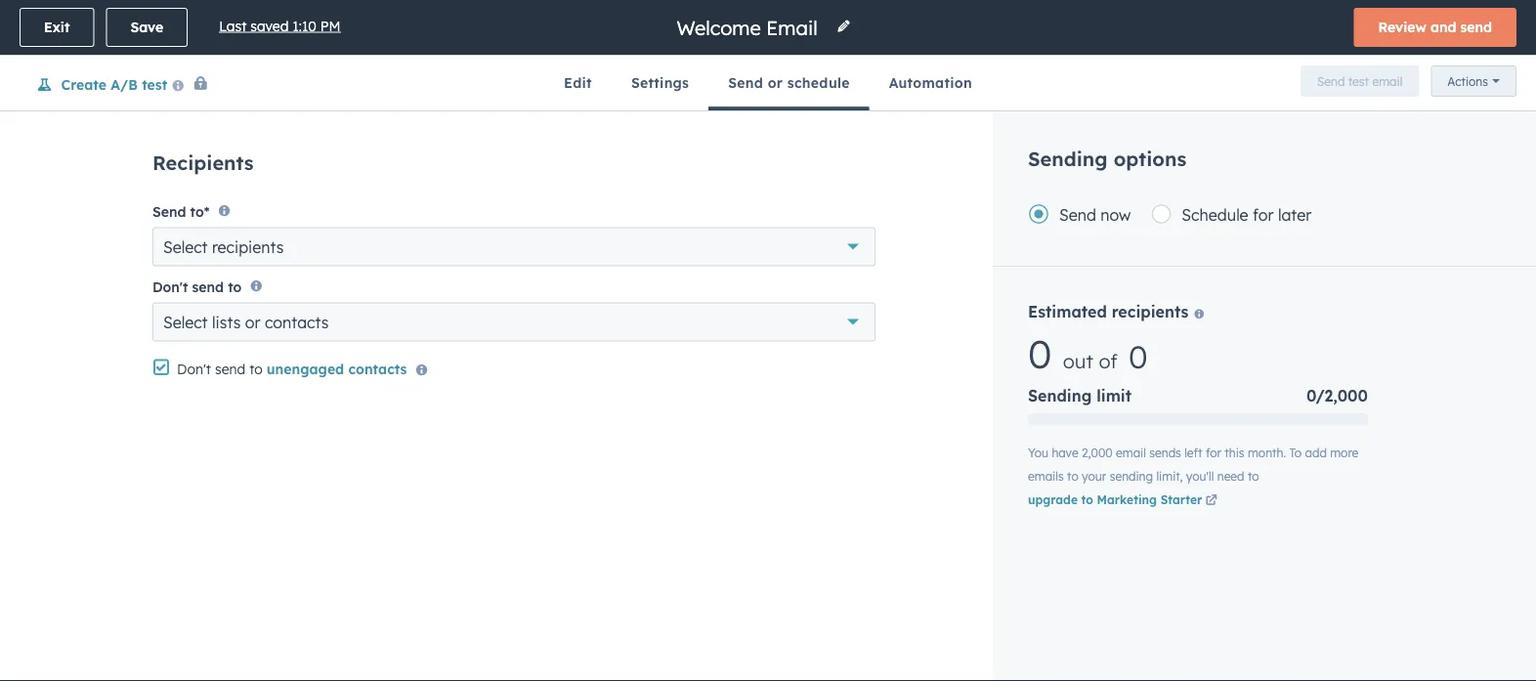 Task type: vqa. For each thing, say whether or not it's contained in the screenshot.
navigation
no



Task type: describe. For each thing, give the bounding box(es) containing it.
you'll
[[1186, 469, 1214, 484]]

and
[[1431, 19, 1457, 36]]

emails
[[1028, 469, 1064, 484]]

saved
[[251, 17, 289, 34]]

create a/b test button down exit "button"
[[36, 76, 167, 94]]

create a/b test button down save 'button'
[[20, 72, 209, 97]]

2 horizontal spatial 0
[[1307, 386, 1316, 406]]

2,000 for you have 2,000
[[1082, 446, 1113, 460]]

create a/b test
[[61, 76, 167, 93]]

for inside email sends left for this month. to add more emails to your sending limit, you'll need to
[[1206, 446, 1222, 460]]

or inside popup button
[[245, 312, 260, 332]]

select lists or contacts button
[[152, 303, 876, 342]]

1 horizontal spatial for
[[1253, 205, 1274, 225]]

select for select lists or contacts
[[163, 312, 208, 332]]

exit
[[44, 19, 70, 36]]

send or schedule
[[728, 74, 850, 91]]

1 horizontal spatial 0
[[1129, 337, 1148, 376]]

save button
[[106, 8, 188, 47]]

upgrade to marketing starter button
[[1028, 491, 1224, 509]]

0 horizontal spatial 0
[[1028, 329, 1052, 378]]

of
[[1099, 349, 1118, 373]]

send or schedule link
[[709, 56, 870, 110]]

options
[[1114, 147, 1187, 171]]

upgrade
[[1028, 493, 1078, 507]]

to up lists
[[228, 278, 242, 295]]

schedule for later
[[1182, 205, 1312, 225]]

send for send to*
[[152, 203, 186, 220]]

out
[[1063, 349, 1094, 373]]

don't for don't send to
[[152, 278, 188, 295]]

1:10
[[293, 17, 317, 34]]

you
[[1028, 446, 1049, 460]]

edit link
[[545, 56, 612, 110]]

out of
[[1063, 349, 1118, 373]]

starter
[[1161, 493, 1202, 507]]

marketing
[[1097, 493, 1157, 507]]

0 horizontal spatial test
[[142, 76, 167, 93]]

last saved 1:10 pm
[[219, 17, 341, 34]]

add
[[1305, 446, 1327, 460]]

send for don't send to
[[192, 278, 224, 295]]

to
[[1290, 446, 1302, 460]]

test inside button
[[1349, 74, 1369, 88]]

a/b
[[111, 76, 138, 93]]

recipients for select recipients
[[212, 237, 284, 256]]

automation
[[889, 74, 973, 91]]

send now
[[1060, 205, 1131, 225]]

month.
[[1248, 446, 1286, 460]]

limit
[[1097, 386, 1132, 406]]

email inside email sends left for this month. to add more emails to your sending limit, you'll need to
[[1116, 446, 1146, 460]]

pm
[[320, 17, 341, 34]]

send for send now
[[1060, 205, 1097, 225]]

schedule
[[1182, 205, 1249, 225]]

recipients
[[152, 151, 254, 175]]

don't for don't send to unengaged contacts
[[177, 360, 211, 377]]

this
[[1225, 446, 1245, 460]]

send test email
[[1318, 74, 1403, 88]]

save
[[130, 19, 163, 36]]

lists
[[212, 312, 241, 332]]

send inside button
[[1461, 19, 1493, 36]]

review and send
[[1379, 19, 1493, 36]]

unengaged contacts link
[[267, 360, 407, 377]]

review
[[1379, 19, 1427, 36]]

2,000 for 0 / 2,000
[[1325, 386, 1368, 406]]

0 / 2,000
[[1307, 386, 1368, 406]]

limit,
[[1157, 469, 1183, 484]]



Task type: locate. For each thing, give the bounding box(es) containing it.
now
[[1101, 205, 1131, 225]]

to
[[228, 278, 242, 295], [249, 360, 263, 377], [1067, 469, 1079, 484], [1248, 469, 1260, 484], [1082, 493, 1094, 507]]

edit
[[564, 74, 592, 91]]

settings link
[[612, 56, 709, 110]]

create a/b test button
[[20, 72, 209, 97], [36, 76, 167, 94]]

sending for sending limit
[[1028, 386, 1092, 406]]

2,000 up more
[[1325, 386, 1368, 406]]

1 horizontal spatial 2,000
[[1325, 386, 1368, 406]]

contacts inside select lists or contacts popup button
[[265, 312, 329, 332]]

upgrade to marketing starter
[[1028, 493, 1206, 507]]

sending
[[1028, 147, 1108, 171], [1028, 386, 1092, 406]]

0 vertical spatial select
[[163, 237, 208, 256]]

schedule
[[788, 74, 850, 91]]

1 vertical spatial recipients
[[1112, 302, 1189, 322]]

sending
[[1110, 469, 1153, 484]]

sends
[[1150, 446, 1182, 460]]

select for select recipients
[[163, 237, 208, 256]]

sending options
[[1028, 147, 1187, 171]]

to left your
[[1067, 469, 1079, 484]]

0 vertical spatial 2,000
[[1325, 386, 1368, 406]]

1 horizontal spatial recipients
[[1112, 302, 1189, 322]]

send to*
[[152, 203, 210, 220]]

0 vertical spatial email
[[1373, 74, 1403, 88]]

0 vertical spatial contacts
[[265, 312, 329, 332]]

sending up send now
[[1028, 147, 1108, 171]]

to right need
[[1248, 469, 1260, 484]]

email sends left for this month. to add more emails to your sending limit, you'll need to
[[1028, 446, 1359, 484]]

email up the sending
[[1116, 446, 1146, 460]]

1 horizontal spatial contacts
[[348, 360, 407, 377]]

2,000
[[1325, 386, 1368, 406], [1082, 446, 1113, 460]]

test down review and send button
[[1349, 74, 1369, 88]]

send down lists
[[215, 360, 246, 377]]

select
[[163, 237, 208, 256], [163, 312, 208, 332]]

email down review at right top
[[1373, 74, 1403, 88]]

send for send or schedule
[[728, 74, 764, 91]]

last
[[219, 17, 247, 34]]

recipients
[[212, 237, 284, 256], [1112, 302, 1189, 322]]

your
[[1082, 469, 1107, 484]]

don't send to
[[152, 278, 242, 295]]

don't send to unengaged contacts
[[177, 360, 407, 377]]

1 vertical spatial 2,000
[[1082, 446, 1113, 460]]

2 select from the top
[[163, 312, 208, 332]]

review and send button
[[1354, 8, 1517, 47]]

or
[[768, 74, 783, 91], [245, 312, 260, 332]]

select down send to*
[[163, 237, 208, 256]]

recipients inside popup button
[[212, 237, 284, 256]]

actions
[[1448, 74, 1489, 88]]

send up lists
[[192, 278, 224, 295]]

exit button
[[20, 8, 94, 47]]

0 right "of"
[[1129, 337, 1148, 376]]

0 horizontal spatial contacts
[[265, 312, 329, 332]]

2,000 up your
[[1082, 446, 1113, 460]]

recipients up "of"
[[1112, 302, 1189, 322]]

sending for sending options
[[1028, 147, 1108, 171]]

contacts up don't send to unengaged contacts
[[265, 312, 329, 332]]

1 horizontal spatial test
[[1349, 74, 1369, 88]]

or left schedule
[[768, 74, 783, 91]]

1 vertical spatial email
[[1116, 446, 1146, 460]]

settings
[[631, 74, 689, 91]]

for
[[1253, 205, 1274, 225], [1206, 446, 1222, 460]]

to inside button
[[1082, 493, 1094, 507]]

1 horizontal spatial or
[[768, 74, 783, 91]]

sending limit
[[1028, 386, 1132, 406]]

for left later
[[1253, 205, 1274, 225]]

send
[[1461, 19, 1493, 36], [192, 278, 224, 295], [215, 360, 246, 377]]

0 horizontal spatial email
[[1116, 446, 1146, 460]]

send for don't send to unengaged contacts
[[215, 360, 246, 377]]

have
[[1052, 446, 1079, 460]]

send for send test email
[[1318, 74, 1345, 88]]

sending down 'out'
[[1028, 386, 1092, 406]]

send inside button
[[1318, 74, 1345, 88]]

to down your
[[1082, 493, 1094, 507]]

1 vertical spatial select
[[163, 312, 208, 332]]

1 vertical spatial send
[[192, 278, 224, 295]]

0 left 'out'
[[1028, 329, 1052, 378]]

1 vertical spatial or
[[245, 312, 260, 332]]

don't
[[152, 278, 188, 295], [177, 360, 211, 377]]

you have 2,000
[[1028, 446, 1113, 460]]

2 sending from the top
[[1028, 386, 1092, 406]]

email
[[1373, 74, 1403, 88], [1116, 446, 1146, 460]]

estimated recipients
[[1028, 302, 1194, 322]]

more
[[1330, 446, 1359, 460]]

recipients up don't send to
[[212, 237, 284, 256]]

later
[[1278, 205, 1312, 225]]

0 vertical spatial or
[[768, 74, 783, 91]]

contacts right unengaged
[[348, 360, 407, 377]]

unengaged
[[267, 360, 344, 377]]

left
[[1185, 446, 1203, 460]]

don't down select recipients
[[152, 278, 188, 295]]

don't down the select lists or contacts
[[177, 360, 211, 377]]

1 select from the top
[[163, 237, 208, 256]]

contacts
[[265, 312, 329, 332], [348, 360, 407, 377]]

1 vertical spatial for
[[1206, 446, 1222, 460]]

need
[[1218, 469, 1245, 484]]

create
[[61, 76, 106, 93]]

0 horizontal spatial 2,000
[[1082, 446, 1113, 460]]

1 vertical spatial don't
[[177, 360, 211, 377]]

estimated
[[1028, 302, 1107, 322]]

None field
[[675, 14, 824, 41]]

0 vertical spatial don't
[[152, 278, 188, 295]]

send right the 'and'
[[1461, 19, 1493, 36]]

select down don't send to
[[163, 312, 208, 332]]

0
[[1028, 329, 1052, 378], [1129, 337, 1148, 376], [1307, 386, 1316, 406]]

automation link
[[870, 56, 992, 110]]

recipients for estimated recipients
[[1112, 302, 1189, 322]]

for right left
[[1206, 446, 1222, 460]]

0 up add
[[1307, 386, 1316, 406]]

/
[[1316, 386, 1325, 406]]

actions button
[[1431, 65, 1517, 97]]

to*
[[190, 203, 210, 220]]

0 horizontal spatial for
[[1206, 446, 1222, 460]]

send
[[1318, 74, 1345, 88], [728, 74, 764, 91], [152, 203, 186, 220], [1060, 205, 1097, 225]]

test right a/b
[[142, 76, 167, 93]]

or right lists
[[245, 312, 260, 332]]

0 vertical spatial send
[[1461, 19, 1493, 36]]

select recipients button
[[152, 227, 876, 266]]

0 vertical spatial recipients
[[212, 237, 284, 256]]

1 sending from the top
[[1028, 147, 1108, 171]]

to down the select lists or contacts
[[249, 360, 263, 377]]

send test email button
[[1301, 65, 1420, 97]]

select recipients
[[163, 237, 284, 256]]

2 vertical spatial send
[[215, 360, 246, 377]]

0 vertical spatial for
[[1253, 205, 1274, 225]]

1 horizontal spatial email
[[1373, 74, 1403, 88]]

0 vertical spatial sending
[[1028, 147, 1108, 171]]

0 horizontal spatial recipients
[[212, 237, 284, 256]]

1 vertical spatial sending
[[1028, 386, 1092, 406]]

0 horizontal spatial or
[[245, 312, 260, 332]]

1 vertical spatial contacts
[[348, 360, 407, 377]]

test
[[1349, 74, 1369, 88], [142, 76, 167, 93]]

email inside send test email button
[[1373, 74, 1403, 88]]

select lists or contacts
[[163, 312, 329, 332]]



